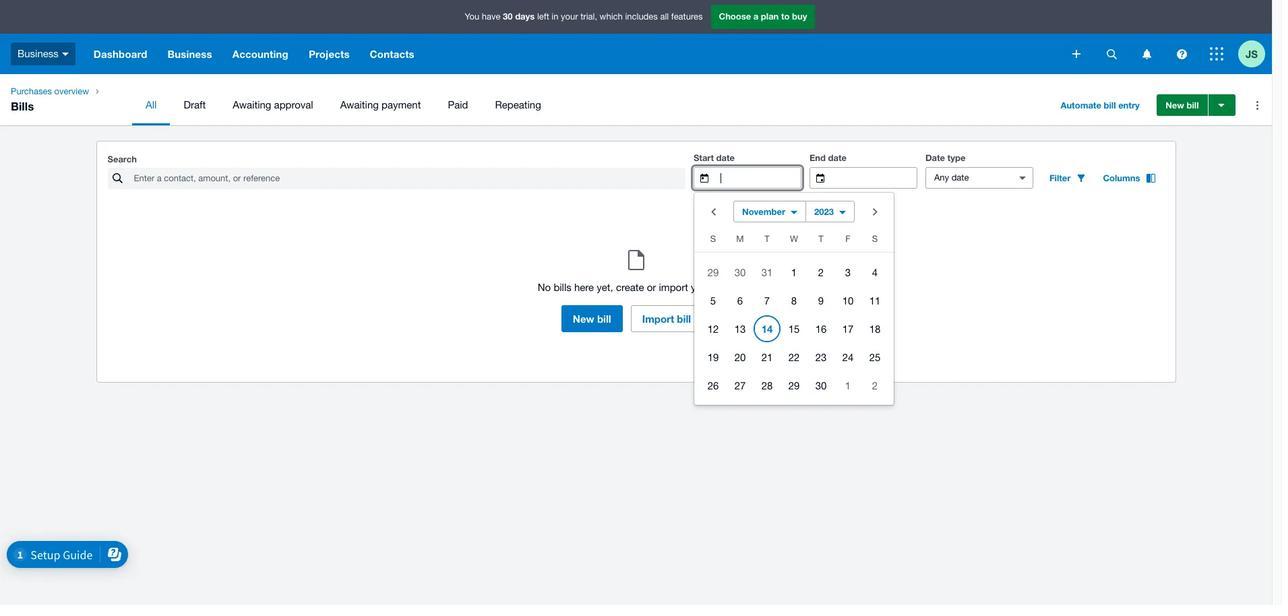 Task type: describe. For each thing, give the bounding box(es) containing it.
0 horizontal spatial new bill button
[[562, 305, 623, 332]]

bills navigation
[[0, 74, 1273, 125]]

bill down yet,
[[597, 313, 611, 325]]

sun nov 12 2023 cell
[[695, 316, 727, 343]]

tue nov 07 2023 cell
[[754, 287, 781, 314]]

mon nov 27 2023 cell
[[727, 372, 754, 399]]

js button
[[1239, 34, 1273, 74]]

search
[[108, 154, 137, 165]]

import
[[659, 282, 688, 293]]

filter button
[[1042, 167, 1095, 189]]

buy
[[792, 11, 808, 22]]

bills
[[554, 282, 572, 293]]

svg image
[[1211, 47, 1224, 61]]

new bill inside bills navigation
[[1166, 100, 1199, 111]]

filter
[[1050, 173, 1071, 183]]

automate bill entry button
[[1053, 94, 1148, 116]]

sat nov 25 2023 cell
[[862, 344, 894, 371]]

previous month image
[[700, 198, 727, 225]]

w
[[790, 234, 798, 244]]

trial,
[[581, 12, 598, 22]]

sat nov 11 2023 cell
[[862, 287, 894, 314]]

thu nov 02 2023 cell
[[808, 259, 835, 286]]

approval
[[274, 99, 313, 111]]

m
[[737, 234, 744, 244]]

date for end date
[[829, 152, 847, 163]]

1 horizontal spatial your
[[691, 282, 711, 293]]

date type
[[926, 152, 966, 163]]

all
[[146, 99, 157, 111]]

awaiting for awaiting approval
[[233, 99, 271, 111]]

group containing november
[[695, 193, 894, 405]]

dashboard
[[94, 48, 147, 60]]

or
[[647, 282, 656, 293]]

bill inside popup button
[[1104, 100, 1116, 111]]

3 row from the top
[[695, 287, 894, 315]]

all link
[[132, 85, 170, 125]]

2 s from the left
[[873, 234, 878, 244]]

grid containing s
[[695, 231, 894, 400]]

purchases overview
[[11, 86, 89, 96]]

awaiting approval
[[233, 99, 313, 111]]

Search field
[[133, 169, 686, 189]]

thu nov 23 2023 cell
[[808, 344, 835, 371]]

repeating link
[[482, 85, 555, 125]]

import
[[643, 313, 675, 325]]

wed nov 29 2023 cell
[[781, 372, 808, 399]]

fri nov 03 2023 cell
[[835, 259, 862, 286]]

create
[[616, 282, 644, 293]]

paid
[[448, 99, 468, 111]]

choose a plan to buy
[[719, 11, 808, 22]]

to
[[782, 11, 790, 22]]

1 s from the left
[[711, 234, 716, 244]]

dashboard link
[[84, 34, 158, 74]]

sun nov 26 2023 cell
[[695, 372, 727, 399]]

contacts button
[[360, 34, 425, 74]]

start date
[[694, 152, 735, 163]]

a
[[754, 11, 759, 22]]

30
[[503, 11, 513, 22]]

choose
[[719, 11, 751, 22]]

bills
[[11, 99, 34, 113]]

awaiting payment link
[[327, 85, 435, 125]]

row containing s
[[695, 231, 894, 253]]

menu inside bills navigation
[[132, 85, 1042, 125]]

start
[[694, 152, 714, 163]]

date for start date
[[717, 152, 735, 163]]

have
[[482, 12, 501, 22]]

projects
[[309, 48, 350, 60]]

no bills here yet, create or import your bills.
[[538, 282, 735, 293]]

payment
[[382, 99, 421, 111]]

1 business button from the left
[[0, 34, 84, 74]]

entry
[[1119, 100, 1140, 111]]

november
[[743, 206, 786, 217]]

awaiting for awaiting payment
[[340, 99, 379, 111]]

tue nov 21 2023 cell
[[754, 344, 781, 371]]

date
[[926, 152, 946, 163]]

which
[[600, 12, 623, 22]]

draft
[[184, 99, 206, 111]]

new for the leftmost new bill button
[[573, 313, 595, 325]]

thu nov 30 2023 cell
[[808, 372, 835, 399]]



Task type: locate. For each thing, give the bounding box(es) containing it.
your inside you have 30 days left in your trial, which includes all features
[[561, 12, 578, 22]]

1 horizontal spatial new bill
[[1166, 100, 1199, 111]]

row down wed nov 15 2023 cell
[[695, 343, 894, 372]]

t
[[765, 234, 770, 244], [819, 234, 824, 244]]

js
[[1246, 48, 1258, 60]]

columns
[[1104, 173, 1141, 183]]

f
[[846, 234, 851, 244]]

columns button
[[1095, 167, 1165, 189]]

business inside navigation
[[168, 48, 212, 60]]

navigation inside banner
[[84, 34, 1064, 74]]

next month image
[[862, 198, 889, 225]]

sun nov 19 2023 cell
[[695, 344, 727, 371]]

here
[[575, 282, 594, 293]]

1 vertical spatial your
[[691, 282, 711, 293]]

1 date from the left
[[717, 152, 735, 163]]

0 horizontal spatial awaiting
[[233, 99, 271, 111]]

purchases
[[11, 86, 52, 96]]

1 horizontal spatial s
[[873, 234, 878, 244]]

2023
[[815, 206, 834, 217]]

fri nov 10 2023 cell
[[835, 287, 862, 314]]

you
[[465, 12, 480, 22]]

awaiting left approval
[[233, 99, 271, 111]]

new bill button right entry
[[1157, 94, 1208, 116]]

sat nov 18 2023 cell
[[862, 316, 894, 343]]

2 date from the left
[[829, 152, 847, 163]]

wed nov 22 2023 cell
[[781, 344, 808, 371]]

row
[[695, 231, 894, 253], [695, 258, 894, 287], [695, 287, 894, 315], [695, 315, 894, 343], [695, 343, 894, 372], [695, 372, 894, 400]]

paid link
[[435, 85, 482, 125]]

0 horizontal spatial t
[[765, 234, 770, 244]]

1 horizontal spatial t
[[819, 234, 824, 244]]

row up wed nov 01 2023 cell
[[695, 231, 894, 253]]

navigation
[[84, 34, 1064, 74]]

you have 30 days left in your trial, which includes all features
[[465, 11, 703, 22]]

date right "start" on the top right of page
[[717, 152, 735, 163]]

fri nov 17 2023 cell
[[835, 316, 862, 343]]

2 row from the top
[[695, 258, 894, 287]]

row down wed nov 01 2023 cell
[[695, 287, 894, 315]]

awaiting approval link
[[219, 85, 327, 125]]

1 horizontal spatial awaiting
[[340, 99, 379, 111]]

wed nov 01 2023 cell
[[781, 259, 808, 286]]

all
[[661, 12, 669, 22]]

Date type field
[[927, 168, 1008, 188]]

s left 'm'
[[711, 234, 716, 244]]

yet,
[[597, 282, 614, 293]]

date right end
[[829, 152, 847, 163]]

bill right entry
[[1187, 100, 1199, 111]]

bill inside button
[[677, 313, 691, 325]]

import bill
[[643, 313, 691, 325]]

banner containing js
[[0, 0, 1273, 74]]

0 horizontal spatial new
[[573, 313, 595, 325]]

bill
[[1104, 100, 1116, 111], [1187, 100, 1199, 111], [597, 313, 611, 325], [677, 313, 691, 325]]

0 vertical spatial your
[[561, 12, 578, 22]]

fri nov 24 2023 cell
[[835, 344, 862, 371]]

navigation containing dashboard
[[84, 34, 1064, 74]]

your right in
[[561, 12, 578, 22]]

new
[[1166, 100, 1185, 111], [573, 313, 595, 325]]

days
[[515, 11, 535, 22]]

s right f
[[873, 234, 878, 244]]

2 awaiting from the left
[[340, 99, 379, 111]]

projects button
[[299, 34, 360, 74]]

bills.
[[714, 282, 735, 293]]

repeating
[[495, 99, 541, 111]]

sat nov 04 2023 cell
[[862, 259, 894, 286]]

your
[[561, 12, 578, 22], [691, 282, 711, 293]]

0 horizontal spatial new bill
[[573, 313, 611, 325]]

plan
[[761, 11, 779, 22]]

business
[[18, 48, 59, 59], [168, 48, 212, 60]]

1 horizontal spatial business button
[[158, 34, 222, 74]]

row up wed nov 22 2023 cell
[[695, 315, 894, 343]]

grid
[[695, 231, 894, 400]]

t left w
[[765, 234, 770, 244]]

mon nov 13 2023 cell
[[727, 316, 754, 343]]

t left f
[[819, 234, 824, 244]]

no
[[538, 282, 551, 293]]

row group
[[695, 258, 894, 400]]

awaiting left payment
[[340, 99, 379, 111]]

svg image inside 'business' popup button
[[62, 52, 69, 56]]

includes
[[625, 12, 658, 22]]

your left bills.
[[691, 282, 711, 293]]

accounting button
[[222, 34, 299, 74]]

new bill right entry
[[1166, 100, 1199, 111]]

awaiting
[[233, 99, 271, 111], [340, 99, 379, 111]]

in
[[552, 12, 559, 22]]

new bill button
[[1157, 94, 1208, 116], [562, 305, 623, 332]]

business button
[[0, 34, 84, 74], [158, 34, 222, 74]]

new inside bills navigation
[[1166, 100, 1185, 111]]

0 horizontal spatial business button
[[0, 34, 84, 74]]

awaiting payment
[[340, 99, 421, 111]]

1 horizontal spatial new
[[1166, 100, 1185, 111]]

s
[[711, 234, 716, 244], [873, 234, 878, 244]]

End date field
[[835, 168, 917, 188]]

wed nov 15 2023 cell
[[781, 316, 808, 343]]

0 vertical spatial new
[[1166, 100, 1185, 111]]

new bill down here
[[573, 313, 611, 325]]

0 horizontal spatial s
[[711, 234, 716, 244]]

type
[[948, 152, 966, 163]]

1 horizontal spatial business
[[168, 48, 212, 60]]

4 row from the top
[[695, 315, 894, 343]]

5 row from the top
[[695, 343, 894, 372]]

1 awaiting from the left
[[233, 99, 271, 111]]

new bill
[[1166, 100, 1199, 111], [573, 313, 611, 325]]

contacts
[[370, 48, 415, 60]]

left
[[537, 12, 549, 22]]

1 row from the top
[[695, 231, 894, 253]]

automate bill entry
[[1061, 100, 1140, 111]]

import bill button
[[631, 305, 703, 332]]

0 vertical spatial new bill
[[1166, 100, 1199, 111]]

1 vertical spatial new
[[573, 313, 595, 325]]

0 horizontal spatial date
[[717, 152, 735, 163]]

0 horizontal spatial business
[[18, 48, 59, 59]]

overview
[[54, 86, 89, 96]]

2 t from the left
[[819, 234, 824, 244]]

wed nov 08 2023 cell
[[781, 287, 808, 314]]

new bill button down here
[[562, 305, 623, 332]]

mon nov 06 2023 cell
[[727, 287, 754, 314]]

menu
[[132, 85, 1042, 125]]

automate
[[1061, 100, 1102, 111]]

business button up draft
[[158, 34, 222, 74]]

1 t from the left
[[765, 234, 770, 244]]

business up draft
[[168, 48, 212, 60]]

accounting
[[232, 48, 289, 60]]

date
[[717, 152, 735, 163], [829, 152, 847, 163]]

Start date field
[[719, 168, 801, 188]]

2 business button from the left
[[158, 34, 222, 74]]

features
[[672, 12, 703, 22]]

sun nov 05 2023 cell
[[695, 287, 727, 314]]

bill right import
[[677, 313, 691, 325]]

row up the wed nov 08 2023 cell at the right of the page
[[695, 258, 894, 287]]

business button up purchases overview
[[0, 34, 84, 74]]

thu nov 16 2023 cell
[[808, 316, 835, 343]]

0 vertical spatial new bill button
[[1157, 94, 1208, 116]]

end date
[[810, 152, 847, 163]]

new bill button inside bills navigation
[[1157, 94, 1208, 116]]

1 vertical spatial new bill
[[573, 313, 611, 325]]

tue nov 28 2023 cell
[[754, 372, 781, 399]]

1 horizontal spatial date
[[829, 152, 847, 163]]

row down wed nov 22 2023 cell
[[695, 372, 894, 400]]

new down here
[[573, 313, 595, 325]]

purchases overview link
[[5, 85, 94, 98]]

new for new bill button within the bills navigation
[[1166, 100, 1185, 111]]

new right entry
[[1166, 100, 1185, 111]]

group
[[695, 193, 894, 405]]

svg image
[[1107, 49, 1117, 59], [1143, 49, 1152, 59], [1177, 49, 1187, 59], [1073, 50, 1081, 58], [62, 52, 69, 56]]

draft link
[[170, 85, 219, 125]]

business up purchases on the left top of page
[[18, 48, 59, 59]]

menu containing all
[[132, 85, 1042, 125]]

bill left entry
[[1104, 100, 1116, 111]]

awaiting inside 'link'
[[233, 99, 271, 111]]

6 row from the top
[[695, 372, 894, 400]]

overflow menu image
[[1244, 92, 1271, 119]]

end
[[810, 152, 826, 163]]

thu nov 09 2023 cell
[[808, 287, 835, 314]]

1 vertical spatial new bill button
[[562, 305, 623, 332]]

banner
[[0, 0, 1273, 74]]

1 horizontal spatial new bill button
[[1157, 94, 1208, 116]]

0 horizontal spatial your
[[561, 12, 578, 22]]

mon nov 20 2023 cell
[[727, 344, 754, 371]]

tue nov 14 2023 cell
[[754, 316, 781, 343]]



Task type: vqa. For each thing, say whether or not it's contained in the screenshot.
The Awaiting within "Link"
no



